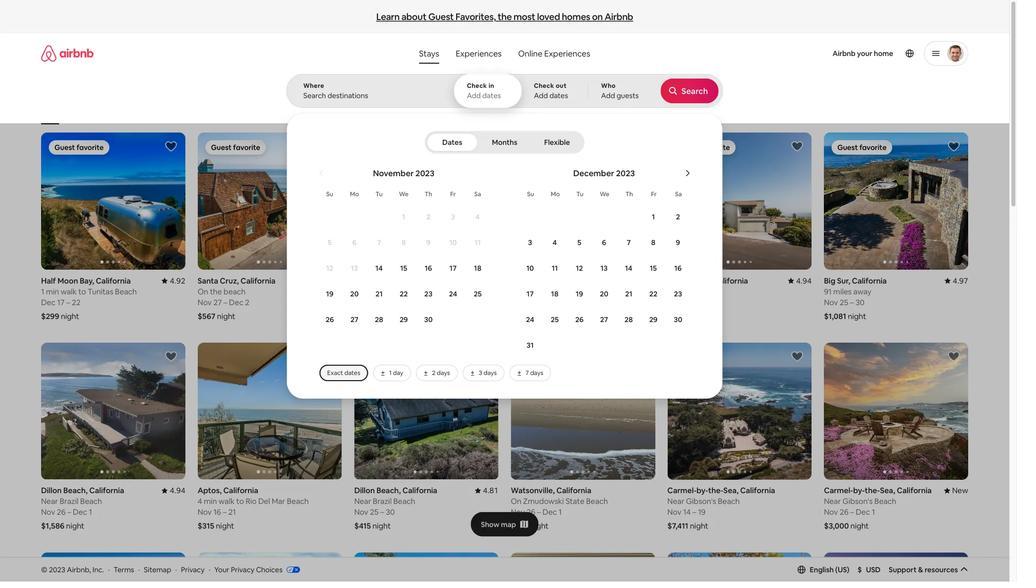 Task type: vqa. For each thing, say whether or not it's contained in the screenshot.
right 1 button
yes



Task type: describe. For each thing, give the bounding box(es) containing it.
1 horizontal spatial 10 button
[[518, 256, 543, 281]]

on
[[592, 11, 603, 23]]

13 for 2nd "13" button from the right
[[351, 264, 358, 273]]

check for check out add dates
[[534, 82, 554, 90]]

add to wishlist: pacifica, california image
[[948, 560, 960, 573]]

nov inside "dillon beach, california near brazil beach nov 25 – 30 $415 night"
[[354, 507, 368, 517]]

dec inside bodega bay, california 90 miles away dec 10 – 15 $375
[[668, 297, 682, 307]]

0 vertical spatial 24 button
[[441, 282, 466, 306]]

17 for right 17 "button"
[[527, 289, 534, 299]]

zmudowski
[[523, 496, 564, 506]]

2 7 button from the left
[[617, 230, 641, 255]]

map
[[501, 520, 516, 529]]

0 horizontal spatial 5
[[328, 238, 332, 247]]

beach inside on the beach nov 26 – dec 1 $366 night
[[380, 286, 402, 296]]

national
[[515, 109, 539, 117]]

1 privacy from the left
[[181, 565, 205, 574]]

tab list inside stays tab panel
[[427, 131, 583, 154]]

2 29 button from the left
[[641, 307, 666, 332]]

near inside dillon beach, california near brazil beach nov 26 – dec 1 $1,586 night
[[41, 496, 58, 506]]

– inside watsonville, california on zmudowski state beach nov 26 – dec 1 $876 night
[[537, 507, 541, 517]]

terms
[[114, 565, 134, 574]]

resources
[[925, 565, 958, 574]]

guest
[[428, 11, 454, 23]]

castles
[[721, 109, 743, 117]]

– inside the 'aptos, california 4 min walk to rio del mar beach nov 16 – 21 $315 night'
[[223, 507, 227, 517]]

add inside who add guests
[[601, 91, 615, 100]]

6 for 1st 6 button from left
[[352, 238, 357, 247]]

25 inside "dillon beach, california near brazil beach nov 25 – 30 $415 night"
[[370, 507, 379, 517]]

0 horizontal spatial airbnb
[[605, 11, 633, 23]]

aptos, california 4 min walk to rio del mar beach nov 16 – 21 $315 night
[[198, 486, 309, 531]]

nov inside santa cruz, california on the beach nov 27 – dec 2 $567 night
[[198, 297, 212, 307]]

30 inside big sur, california 91 miles away nov 25 – 30 $1,081 night
[[856, 297, 865, 307]]

nov inside the 'aptos, california 4 min walk to rio del mar beach nov 16 – 21 $315 night'
[[198, 507, 212, 517]]

learn about guest favorites, the most loved homes on airbnb
[[376, 11, 633, 23]]

$7,411
[[668, 521, 689, 531]]

dec inside watsonville, california on zmudowski state beach nov 26 – dec 1 $876 night
[[543, 507, 557, 517]]

2 14 button from the left
[[617, 256, 641, 281]]

dates for check out add dates
[[550, 91, 568, 100]]

december 2023
[[573, 168, 635, 178]]

del
[[258, 496, 270, 506]]

min inside the 'aptos, california 4 min walk to rio del mar beach nov 16 – 21 $315 night'
[[204, 496, 217, 506]]

carmel-by-the-sea, california near gibson's beach nov 26 – dec 1 $3,000 night
[[824, 486, 932, 531]]

walk inside 'half moon bay, california 1 min walk to tunitas beach dec 17 – 22 $299 night'
[[61, 286, 77, 296]]

views
[[346, 109, 363, 117]]

1 horizontal spatial 7
[[526, 369, 529, 377]]

– inside 'half moon bay, california 1 min walk to tunitas beach dec 17 – 22 $299 night'
[[66, 297, 70, 307]]

1 sa from the left
[[474, 190, 481, 198]]

31 button
[[518, 333, 543, 358]]

amazing
[[319, 109, 345, 117]]

learn
[[376, 11, 400, 23]]

english (us)
[[810, 565, 850, 574]]

november
[[373, 168, 414, 178]]

new
[[953, 486, 969, 496]]

night inside carmel-by-the-sea, california near gibson's beach nov 14 – 19 $7,411 night
[[690, 521, 709, 531]]

the inside on the beach nov 26 – dec 1 $366 night
[[367, 286, 379, 296]]

dec inside 'half moon bay, california 1 min walk to tunitas beach dec 17 – 22 $299 night'
[[41, 297, 55, 307]]

on the beach nov 26 – dec 1 $366 night
[[354, 286, 405, 321]]

1 button for december 2023
[[641, 205, 666, 229]]

california inside the 'aptos, california 4 min walk to rio del mar beach nov 16 – 21 $315 night'
[[223, 486, 258, 496]]

dates
[[443, 138, 462, 147]]

– inside dillon beach, california near brazil beach nov 26 – dec 1 $1,586 night
[[67, 507, 71, 517]]

airbnb inside profile element
[[833, 49, 856, 58]]

– inside "dillon beach, california near brazil beach nov 25 – 30 $415 night"
[[380, 507, 384, 517]]

2 20 button from the left
[[592, 282, 617, 306]]

near inside carmel-by-the-sea, california near gibson's beach nov 14 – 19 $7,411 night
[[668, 496, 685, 506]]

beach inside the 'aptos, california 4 min walk to rio del mar beach nov 16 – 21 $315 night'
[[287, 496, 309, 506]]

1 · from the left
[[108, 565, 110, 574]]

&
[[919, 565, 924, 574]]

7 days
[[526, 369, 544, 377]]

1 6 button from the left
[[342, 230, 367, 255]]

beach inside on wrights beach jan 5 – 10 $650 night
[[553, 286, 575, 296]]

27 inside santa cruz, california on the beach nov 27 – dec 2 $567 night
[[213, 297, 222, 307]]

1 7 button from the left
[[367, 230, 392, 255]]

brazil for 25
[[373, 496, 392, 506]]

usd
[[866, 565, 881, 574]]

what can we help you find? tab list
[[411, 43, 510, 64]]

©
[[41, 565, 47, 574]]

beach, for 30
[[377, 486, 401, 496]]

2 8 button from the left
[[641, 230, 666, 255]]

26 right on wrights beach jan 5 – 10 $650 night
[[575, 315, 584, 324]]

2 19 button from the left
[[567, 282, 592, 306]]

rio
[[246, 496, 257, 506]]

$650
[[511, 311, 529, 321]]

13 for 1st "13" button from right
[[601, 264, 608, 273]]

4.94 for dillon beach, california near brazil beach nov 26 – dec 1 $1,586 night
[[170, 486, 185, 496]]

25 left the jan
[[474, 289, 482, 299]]

2 horizontal spatial add to wishlist: half moon bay, california image
[[791, 560, 804, 573]]

add for check in add dates
[[467, 91, 481, 100]]

your
[[214, 565, 229, 574]]

december
[[573, 168, 615, 178]]

0 horizontal spatial 17 button
[[441, 256, 466, 281]]

miles for 25
[[834, 286, 852, 296]]

1 13 button from the left
[[342, 256, 367, 281]]

california inside bodega bay, california 90 miles away dec 10 – 15 $375
[[713, 276, 748, 286]]

2 12 button from the left
[[567, 256, 592, 281]]

watsonville,
[[511, 486, 555, 496]]

16 for 1st 16 button from the left
[[425, 264, 432, 273]]

2 tu from the left
[[577, 190, 584, 198]]

$
[[858, 565, 862, 574]]

loved
[[537, 11, 560, 23]]

1 5 button from the left
[[318, 230, 342, 255]]

carmel-by-the-sea, california near gibson's beach nov 14 – 19 $7,411 night
[[668, 486, 775, 531]]

1 inside 'half moon bay, california 1 min walk to tunitas beach dec 17 – 22 $299 night'
[[41, 286, 44, 296]]

24 for 24 button to the top
[[449, 289, 457, 299]]

1 horizontal spatial add to wishlist: half moon bay, california image
[[322, 560, 334, 573]]

november 2023
[[373, 168, 435, 178]]

1 mo from the left
[[350, 190, 359, 198]]

1 21 button from the left
[[367, 282, 392, 306]]

1 vertical spatial 4 button
[[543, 230, 567, 255]]

santa
[[198, 276, 218, 286]]

– inside big sur, california 91 miles away nov 25 – 30 $1,081 night
[[850, 297, 854, 307]]

sitemap
[[144, 565, 171, 574]]

$1,081
[[824, 311, 847, 321]]

stays
[[419, 48, 439, 59]]

© 2023 airbnb, inc. ·
[[41, 565, 110, 574]]

gibson's for 19
[[686, 496, 716, 506]]

27 for first 27 button from the left
[[351, 315, 359, 324]]

0 vertical spatial 4
[[476, 212, 480, 221]]

on inside watsonville, california on zmudowski state beach nov 26 – dec 1 $876 night
[[511, 496, 522, 506]]

where
[[303, 82, 324, 90]]

1 horizontal spatial add to wishlist: bodega bay, california image
[[791, 140, 804, 153]]

the- for 19
[[709, 486, 724, 496]]

25 down wrights
[[551, 315, 559, 324]]

2 26 button from the left
[[567, 307, 592, 332]]

2 su from the left
[[527, 190, 534, 198]]

$299
[[41, 311, 59, 321]]

night inside "dillon beach, california near brazil beach nov 25 – 30 $415 night"
[[373, 521, 391, 531]]

walk inside the 'aptos, california 4 min walk to rio del mar beach nov 16 – 21 $315 night'
[[219, 496, 235, 506]]

0 vertical spatial 10 button
[[441, 230, 466, 255]]

– inside on wrights beach jan 5 – 10 $650 night
[[531, 297, 535, 307]]

add to wishlist: moss landing, california image
[[478, 140, 491, 153]]

2 27 button from the left
[[592, 307, 617, 332]]

21 for second 21 button from the left
[[625, 289, 633, 299]]

1 19 button from the left
[[318, 282, 342, 306]]

parks
[[541, 109, 557, 117]]

1 vertical spatial 18
[[551, 289, 559, 299]]

group containing amazing views
[[41, 84, 792, 124]]

about
[[402, 11, 427, 23]]

miles for 10
[[679, 286, 697, 296]]

$315
[[198, 521, 214, 531]]

22 inside 'half moon bay, california 1 min walk to tunitas beach dec 17 – 22 $299 night'
[[72, 297, 80, 307]]

0 horizontal spatial 18
[[474, 264, 482, 273]]

stays button
[[411, 43, 448, 64]]

state
[[566, 496, 585, 506]]

4.94 for bodega bay, california 90 miles away dec 10 – 15 $375
[[796, 276, 812, 286]]

0 horizontal spatial dates
[[345, 369, 360, 377]]

0 horizontal spatial 7
[[377, 238, 381, 247]]

night inside on the beach nov 26 – dec 1 $366 night
[[374, 311, 393, 321]]

0 vertical spatial 3 button
[[441, 205, 466, 229]]

1 horizontal spatial 11 button
[[543, 256, 567, 281]]

30 inside "dillon beach, california near brazil beach nov 25 – 30 $415 night"
[[386, 507, 395, 517]]

1 we from the left
[[399, 190, 409, 198]]

1 23 from the left
[[424, 289, 433, 299]]

online experiences
[[518, 48, 591, 59]]

mansions
[[380, 109, 407, 117]]

1 vertical spatial 25 button
[[543, 307, 567, 332]]

0 vertical spatial 18 button
[[466, 256, 490, 281]]

(us)
[[836, 565, 850, 574]]

10 inside on wrights beach jan 5 – 10 $650 night
[[537, 297, 545, 307]]

2 vertical spatial 3
[[479, 369, 482, 377]]

1 8 button from the left
[[392, 230, 416, 255]]

1 28 from the left
[[375, 315, 383, 324]]

20 for 2nd 20 button from right
[[350, 289, 359, 299]]

nov inside on the beach nov 26 – dec 1 $366 night
[[354, 297, 368, 307]]

16 inside the 'aptos, california 4 min walk to rio del mar beach nov 16 – 21 $315 night'
[[213, 507, 221, 517]]

2 5 button from the left
[[567, 230, 592, 255]]

on inside on the beach nov 26 – dec 1 $366 night
[[354, 286, 365, 296]]

carmel- for carmel-by-the-sea, california near gibson's beach nov 14 – 19 $7,411 night
[[668, 486, 697, 496]]

4.94 out of 5 average rating image for dillon beach, california near brazil beach nov 26 – dec 1 $1,586 night
[[162, 486, 185, 496]]

cruz,
[[220, 276, 239, 286]]

half
[[41, 276, 56, 286]]

9 for 2nd 9 button
[[676, 238, 680, 247]]

1 inside the 'carmel-by-the-sea, california near gibson's beach nov 26 – dec 1 $3,000 night'
[[872, 507, 875, 517]]

support & resources
[[889, 565, 958, 574]]

– inside santa cruz, california on the beach nov 27 – dec 2 $567 night
[[224, 297, 227, 307]]

1 16 button from the left
[[416, 256, 441, 281]]

to inside 'half moon bay, california 1 min walk to tunitas beach dec 17 – 22 $299 night'
[[78, 286, 86, 296]]

near inside the 'carmel-by-the-sea, california near gibson's beach nov 26 – dec 1 $3,000 night'
[[824, 496, 841, 506]]

california inside watsonville, california on zmudowski state beach nov 26 – dec 1 $876 night
[[557, 486, 592, 496]]

1 9 button from the left
[[416, 230, 441, 255]]

1 day
[[389, 369, 403, 377]]

– inside bodega bay, california 90 miles away dec 10 – 15 $375
[[693, 297, 697, 307]]

19 for first '19' button from right
[[576, 289, 583, 299]]

11 for the right 11 button
[[552, 264, 558, 273]]

english
[[810, 565, 834, 574]]

night inside santa cruz, california on the beach nov 27 – dec 2 $567 night
[[217, 311, 235, 321]]

1 horizontal spatial 24 button
[[518, 307, 543, 332]]

21 for first 21 button from the left
[[376, 289, 383, 299]]

beach inside santa cruz, california on the beach nov 27 – dec 2 $567 night
[[224, 286, 246, 296]]

dillon beach, california near brazil beach nov 25 – 30 $415 night
[[354, 486, 438, 531]]

bay, inside bodega bay, california 90 miles away dec 10 – 15 $375
[[697, 276, 712, 286]]

Where field
[[303, 91, 438, 100]]

on inside santa cruz, california on the beach nov 27 – dec 2 $567 night
[[198, 286, 208, 296]]

sur,
[[837, 276, 851, 286]]

big sur, california 91 miles away nov 25 – 30 $1,081 night
[[824, 276, 887, 321]]

california inside 'half moon bay, california 1 min walk to tunitas beach dec 17 – 22 $299 night'
[[96, 276, 131, 286]]

24 for right 24 button
[[526, 315, 534, 324]]

amazing views
[[319, 109, 363, 117]]

1 su from the left
[[326, 190, 333, 198]]

2 21 button from the left
[[617, 282, 641, 306]]

beach inside dillon beach, california near brazil beach nov 26 – dec 1 $1,586 night
[[80, 496, 102, 506]]

1 20 button from the left
[[342, 282, 367, 306]]

0 horizontal spatial 4 button
[[466, 205, 490, 229]]

14 inside carmel-by-the-sea, california near gibson's beach nov 14 – 19 $7,411 night
[[683, 507, 691, 517]]

1 vertical spatial add to wishlist: bodega bay, california image
[[165, 560, 177, 573]]

night inside the 'carmel-by-the-sea, california near gibson's beach nov 26 – dec 1 $3,000 night'
[[851, 521, 869, 531]]

3 days
[[479, 369, 497, 377]]

nov inside watsonville, california on zmudowski state beach nov 26 – dec 1 $876 night
[[511, 507, 525, 517]]

22 for 2nd 22 button from the right
[[400, 289, 408, 299]]

california inside "dillon beach, california near brazil beach nov 25 – 30 $415 night"
[[403, 486, 438, 496]]

1 tu from the left
[[376, 190, 383, 198]]

california inside santa cruz, california on the beach nov 27 – dec 2 $567 night
[[241, 276, 276, 286]]

16 for first 16 button from the right
[[675, 264, 682, 273]]

show map button
[[471, 512, 539, 537]]

bodega
[[668, 276, 696, 286]]

national parks
[[515, 109, 557, 117]]

1 inside on the beach nov 26 – dec 1 $366 night
[[402, 297, 405, 307]]

stays tab panel
[[286, 74, 1017, 399]]

california inside big sur, california 91 miles away nov 25 – 30 $1,081 night
[[852, 276, 887, 286]]

2 days
[[432, 369, 450, 377]]

1 28 button from the left
[[367, 307, 392, 332]]

4.92
[[170, 276, 185, 286]]

1 8 from the left
[[402, 238, 406, 247]]

90
[[668, 286, 677, 296]]

0 horizontal spatial homes
[[562, 11, 590, 23]]

wrights
[[523, 286, 551, 296]]

terms · sitemap · privacy ·
[[114, 565, 210, 574]]

out
[[556, 82, 567, 90]]

beach inside 'half moon bay, california 1 min walk to tunitas beach dec 17 – 22 $299 night'
[[115, 286, 137, 296]]

2 6 button from the left
[[592, 230, 617, 255]]

dec inside on the beach nov 26 – dec 1 $366 night
[[386, 297, 401, 307]]

months
[[492, 138, 518, 147]]

2 30 button from the left
[[666, 307, 691, 332]]

airbnb,
[[67, 565, 91, 574]]

1 horizontal spatial 3 button
[[518, 230, 543, 255]]

2 13 button from the left
[[592, 256, 617, 281]]

2 horizontal spatial 3
[[528, 238, 532, 247]]

1 27 button from the left
[[342, 307, 367, 332]]

night inside on wrights beach jan 5 – 10 $650 night
[[531, 311, 549, 321]]

bay, inside 'half moon bay, california 1 min walk to tunitas beach dec 17 – 22 $299 night'
[[80, 276, 94, 286]]

min inside 'half moon bay, california 1 min walk to tunitas beach dec 17 – 22 $299 night'
[[46, 286, 59, 296]]

exact dates
[[327, 369, 360, 377]]

dec inside dillon beach, california near brazil beach nov 26 – dec 1 $1,586 night
[[73, 507, 87, 517]]

3 · from the left
[[175, 565, 177, 574]]

$375
[[668, 311, 685, 321]]

online
[[518, 48, 543, 59]]

night inside big sur, california 91 miles away nov 25 – 30 $1,081 night
[[848, 311, 867, 321]]

jan
[[511, 297, 524, 307]]

the for favorites,
[[498, 11, 512, 23]]

skiing
[[476, 109, 493, 117]]

4.97
[[953, 276, 969, 286]]

17 inside 'half moon bay, california 1 min walk to tunitas beach dec 17 – 22 $299 night'
[[57, 297, 65, 307]]

0 vertical spatial 11 button
[[466, 230, 490, 255]]

0 horizontal spatial 25 button
[[466, 282, 490, 306]]

2 horizontal spatial 7
[[627, 238, 631, 247]]

1 horizontal spatial 17 button
[[518, 282, 543, 306]]

support
[[889, 565, 917, 574]]

dillon for dillon beach, california near brazil beach nov 25 – 30 $415 night
[[354, 486, 375, 496]]

your privacy choices
[[214, 565, 283, 574]]

0 horizontal spatial add to wishlist: half moon bay, california image
[[165, 140, 177, 153]]

day
[[393, 369, 403, 377]]

nov inside carmel-by-the-sea, california near gibson's beach nov 14 – 19 $7,411 night
[[668, 507, 682, 517]]

cabins
[[279, 109, 299, 117]]

1 30 button from the left
[[416, 307, 441, 332]]

away for dec 10 – 15
[[699, 286, 717, 296]]



Task type: locate. For each thing, give the bounding box(es) containing it.
half moon bay, california 1 min walk to tunitas beach dec 17 – 22 $299 night
[[41, 276, 137, 321]]

2 1 button from the left
[[641, 205, 666, 229]]

0 horizontal spatial 22
[[72, 297, 80, 307]]

4.92 out of 5 average rating image
[[162, 276, 185, 286]]

1 horizontal spatial 5
[[525, 297, 530, 307]]

26 left $366
[[326, 315, 334, 324]]

min down half
[[46, 286, 59, 296]]

the inside learn about guest favorites, the most loved homes on airbnb link
[[498, 11, 512, 23]]

2 20 from the left
[[600, 289, 609, 299]]

$876
[[511, 521, 529, 531]]

1 horizontal spatial away
[[854, 286, 872, 296]]

2 28 from the left
[[625, 315, 633, 324]]

9 for 1st 9 button from the left
[[426, 238, 431, 247]]

sa
[[474, 190, 481, 198], [675, 190, 682, 198]]

nov up $366
[[354, 297, 368, 307]]

beach
[[224, 286, 246, 296], [380, 286, 402, 296]]

night right '$315'
[[216, 521, 234, 531]]

2 horizontal spatial 27
[[600, 315, 608, 324]]

1 horizontal spatial 14
[[625, 264, 633, 273]]

add to wishlist: carmel-by-the-sea, california image
[[791, 350, 804, 363], [948, 350, 960, 363]]

30 button right on the beach nov 26 – dec 1 $366 night
[[416, 307, 441, 332]]

to
[[78, 286, 86, 296], [236, 496, 244, 506]]

1 add to wishlist: carmel-by-the-sea, california image from the left
[[791, 350, 804, 363]]

days for 7 days
[[530, 369, 544, 377]]

2 15 button from the left
[[641, 256, 666, 281]]

1 horizontal spatial 16 button
[[666, 256, 691, 281]]

dates button
[[427, 133, 478, 152]]

add for check out add dates
[[534, 91, 548, 100]]

night right $7,411
[[690, 521, 709, 531]]

4.94 left big
[[796, 276, 812, 286]]

0 horizontal spatial 20
[[350, 289, 359, 299]]

0 horizontal spatial walk
[[61, 286, 77, 296]]

dec inside the 'carmel-by-the-sea, california near gibson's beach nov 26 – dec 1 $3,000 night'
[[856, 507, 871, 517]]

privacy
[[181, 565, 205, 574], [231, 565, 255, 574]]

· right terms
[[138, 565, 140, 574]]

–
[[66, 297, 70, 307], [531, 297, 535, 307], [224, 297, 227, 307], [381, 297, 384, 307], [693, 297, 697, 307], [850, 297, 854, 307], [67, 507, 71, 517], [537, 507, 541, 517], [223, 507, 227, 517], [380, 507, 384, 517], [693, 507, 697, 517], [851, 507, 854, 517]]

add up skiing
[[467, 91, 481, 100]]

1 fr from the left
[[450, 190, 456, 198]]

near up $1,586
[[41, 496, 58, 506]]

days left 7 days
[[484, 369, 497, 377]]

the up $366
[[367, 286, 379, 296]]

near up $7,411
[[668, 496, 685, 506]]

26 inside the 'carmel-by-the-sea, california near gibson's beach nov 26 – dec 1 $3,000 night'
[[840, 507, 849, 517]]

0 horizontal spatial 9 button
[[416, 230, 441, 255]]

·
[[108, 565, 110, 574], [138, 565, 140, 574], [175, 565, 177, 574], [209, 565, 210, 574]]

– inside on the beach nov 26 – dec 1 $366 night
[[381, 297, 384, 307]]

1 bay, from the left
[[80, 276, 94, 286]]

29 button left $375
[[641, 307, 666, 332]]

the down santa
[[210, 286, 222, 296]]

watsonville, california on zmudowski state beach nov 26 – dec 1 $876 night
[[511, 486, 608, 531]]

away right 91
[[854, 286, 872, 296]]

to inside the 'aptos, california 4 min walk to rio del mar beach nov 16 – 21 $315 night'
[[236, 496, 244, 506]]

to left tunitas
[[78, 286, 86, 296]]

add to wishlist: carmel-by-the-sea, california image for nov 26 – dec 1
[[948, 350, 960, 363]]

california
[[96, 276, 131, 286], [241, 276, 276, 286], [713, 276, 748, 286], [852, 276, 887, 286], [89, 486, 124, 496], [557, 486, 592, 496], [223, 486, 258, 496], [403, 486, 438, 496], [741, 486, 775, 496], [897, 486, 932, 496]]

5 button
[[318, 230, 342, 255], [567, 230, 592, 255]]

28 left $375
[[625, 315, 633, 324]]

2 13 from the left
[[601, 264, 608, 273]]

tab list
[[427, 131, 583, 154]]

2023 right november
[[416, 168, 435, 178]]

4 near from the left
[[824, 496, 841, 506]]

3 near from the left
[[668, 496, 685, 506]]

1 days from the left
[[437, 369, 450, 377]]

0 horizontal spatial dillon
[[41, 486, 62, 496]]

0 horizontal spatial privacy
[[181, 565, 205, 574]]

none search field containing stays
[[286, 33, 1017, 399]]

27 for 2nd 27 button from the left
[[600, 315, 608, 324]]

fr
[[450, 190, 456, 198], [651, 190, 657, 198]]

23 down bodega
[[674, 289, 682, 299]]

tu down december
[[577, 190, 584, 198]]

nov inside the 'carmel-by-the-sea, california near gibson's beach nov 26 – dec 1 $3,000 night'
[[824, 507, 838, 517]]

2 near from the left
[[354, 496, 371, 506]]

brazil inside "dillon beach, california near brazil beach nov 25 – 30 $415 night"
[[373, 496, 392, 506]]

away inside big sur, california 91 miles away nov 25 – 30 $1,081 night
[[854, 286, 872, 296]]

homes right the 'tiny'
[[682, 109, 701, 117]]

23 button up $375
[[666, 282, 691, 306]]

nov up $876
[[511, 507, 525, 517]]

2 by- from the left
[[854, 486, 865, 496]]

4.97 out of 5 average rating image
[[945, 276, 969, 286]]

1 horizontal spatial 28
[[625, 315, 633, 324]]

dillon up $1,586
[[41, 486, 62, 496]]

night right $1,586
[[66, 521, 84, 531]]

we down november 2023
[[399, 190, 409, 198]]

0 horizontal spatial 29
[[400, 315, 408, 324]]

night
[[61, 311, 79, 321], [531, 311, 549, 321], [217, 311, 235, 321], [374, 311, 393, 321], [848, 311, 867, 321], [66, 521, 84, 531], [530, 521, 549, 531], [216, 521, 234, 531], [373, 521, 391, 531], [690, 521, 709, 531], [851, 521, 869, 531]]

1 near from the left
[[41, 496, 58, 506]]

1 horizontal spatial 26 button
[[567, 307, 592, 332]]

th down december 2023 at the right of the page
[[626, 190, 633, 198]]

15 for first 15 button from left
[[400, 264, 407, 273]]

brazil inside dillon beach, california near brazil beach nov 26 – dec 1 $1,586 night
[[60, 496, 79, 506]]

1 miles from the left
[[679, 286, 697, 296]]

2 days from the left
[[484, 369, 497, 377]]

1 horizontal spatial 12 button
[[567, 256, 592, 281]]

1 horizontal spatial 5 button
[[567, 230, 592, 255]]

0 horizontal spatial brazil
[[60, 496, 79, 506]]

tab list containing dates
[[427, 131, 583, 154]]

2 sa from the left
[[675, 190, 682, 198]]

1 29 button from the left
[[392, 307, 416, 332]]

18
[[474, 264, 482, 273], [551, 289, 559, 299]]

1 1 button from the left
[[392, 205, 416, 229]]

23
[[424, 289, 433, 299], [674, 289, 682, 299]]

1 2 button from the left
[[416, 205, 441, 229]]

nov down 91
[[824, 297, 838, 307]]

experiences button
[[448, 43, 510, 64]]

on up the jan
[[511, 286, 522, 296]]

2 23 button from the left
[[666, 282, 691, 306]]

near
[[41, 496, 58, 506], [354, 496, 371, 506], [668, 496, 685, 506], [824, 496, 841, 506]]

on up $366
[[354, 286, 365, 296]]

2023 for november
[[416, 168, 435, 178]]

0 vertical spatial 4 button
[[466, 205, 490, 229]]

beach, for dec
[[63, 486, 88, 496]]

20 for second 20 button
[[600, 289, 609, 299]]

near up $3,000
[[824, 496, 841, 506]]

1 vertical spatial 3
[[528, 238, 532, 247]]

2 check from the left
[[534, 82, 554, 90]]

2 horizontal spatial days
[[530, 369, 544, 377]]

we
[[399, 190, 409, 198], [600, 190, 610, 198]]

19 button
[[318, 282, 342, 306], [567, 282, 592, 306]]

homes inside group
[[682, 109, 701, 117]]

1 by- from the left
[[697, 486, 709, 496]]

1 horizontal spatial bay,
[[697, 276, 712, 286]]

1 horizontal spatial 9 button
[[666, 230, 691, 255]]

nov up $7,411
[[668, 507, 682, 517]]

on inside on wrights beach jan 5 – 10 $650 night
[[511, 286, 522, 296]]

2023 for december
[[616, 168, 635, 178]]

gibson's for dec
[[843, 496, 873, 506]]

nov up $567
[[198, 297, 212, 307]]

· left privacy link
[[175, 565, 177, 574]]

31
[[527, 341, 534, 350]]

1 horizontal spatial 24
[[526, 315, 534, 324]]

1 horizontal spatial 9
[[676, 238, 680, 247]]

bay, right bodega
[[697, 276, 712, 286]]

days for 2 days
[[437, 369, 450, 377]]

1 th from the left
[[425, 190, 432, 198]]

0 horizontal spatial 8
[[402, 238, 406, 247]]

1 horizontal spatial carmel-
[[824, 486, 854, 496]]

california inside dillon beach, california near brazil beach nov 26 – dec 1 $1,586 night
[[89, 486, 124, 496]]

check inside check out add dates
[[534, 82, 554, 90]]

1 check from the left
[[467, 82, 487, 90]]

beach inside "dillon beach, california near brazil beach nov 25 – 30 $415 night"
[[394, 496, 415, 506]]

th down november 2023
[[425, 190, 432, 198]]

0 horizontal spatial 27 button
[[342, 307, 367, 332]]

carmel- inside the 'carmel-by-the-sea, california near gibson's beach nov 26 – dec 1 $3,000 night'
[[824, 486, 854, 496]]

night inside watsonville, california on zmudowski state beach nov 26 – dec 1 $876 night
[[530, 521, 549, 531]]

carmel- up $3,000
[[824, 486, 854, 496]]

29 left $375
[[649, 315, 658, 324]]

0 horizontal spatial 12 button
[[318, 256, 342, 281]]

the left most
[[498, 11, 512, 23]]

21 button left 90
[[617, 282, 641, 306]]

26 down zmudowski
[[527, 507, 536, 517]]

2 12 from the left
[[576, 264, 583, 273]]

sea,
[[724, 486, 739, 496], [880, 486, 896, 496]]

29 right $366
[[400, 315, 408, 324]]

1 horizontal spatial su
[[527, 190, 534, 198]]

$ usd
[[858, 565, 881, 574]]

by- for dec
[[854, 486, 865, 496]]

3 button
[[441, 205, 466, 229], [518, 230, 543, 255]]

night right $1,081
[[848, 311, 867, 321]]

2 horizontal spatial the
[[498, 11, 512, 23]]

5
[[328, 238, 332, 247], [578, 238, 582, 247], [525, 297, 530, 307]]

miles down sur,
[[834, 286, 852, 296]]

2 9 from the left
[[676, 238, 680, 247]]

20
[[350, 289, 359, 299], [600, 289, 609, 299]]

1 12 button from the left
[[318, 256, 342, 281]]

trending
[[575, 109, 600, 117]]

1 22 button from the left
[[392, 282, 416, 306]]

23 right on the beach nov 26 – dec 1 $366 night
[[424, 289, 433, 299]]

1 horizontal spatial 27 button
[[592, 307, 617, 332]]

sitemap link
[[144, 565, 171, 574]]

0 horizontal spatial 24
[[449, 289, 457, 299]]

15 button left bodega
[[641, 256, 666, 281]]

add to wishlist: carmel-by-the-sea, california image for nov 14 – 19
[[791, 350, 804, 363]]

in
[[489, 82, 495, 90]]

1 horizontal spatial brazil
[[373, 496, 392, 506]]

1 29 from the left
[[400, 315, 408, 324]]

2 16 button from the left
[[666, 256, 691, 281]]

homes left on
[[562, 11, 590, 23]]

check left out
[[534, 82, 554, 90]]

19
[[326, 289, 334, 299], [576, 289, 583, 299], [698, 507, 706, 517]]

2 vertical spatial 4
[[198, 496, 202, 506]]

0 horizontal spatial sea,
[[724, 486, 739, 496]]

25 inside big sur, california 91 miles away nov 25 – 30 $1,081 night
[[840, 297, 849, 307]]

0 horizontal spatial 2 button
[[416, 205, 441, 229]]

airbnb right on
[[605, 11, 633, 23]]

treehouses
[[618, 109, 652, 117]]

19 button right wrights
[[567, 282, 592, 306]]

1 vertical spatial 10 button
[[518, 256, 543, 281]]

days
[[437, 369, 450, 377], [484, 369, 497, 377], [530, 369, 544, 377]]

22 for 1st 22 button from right
[[650, 289, 658, 299]]

16
[[425, 264, 432, 273], [675, 264, 682, 273], [213, 507, 221, 517]]

$1,586
[[41, 521, 64, 531]]

2 add from the left
[[534, 91, 548, 100]]

1 away from the left
[[699, 286, 717, 296]]

30 button
[[416, 307, 441, 332], [666, 307, 691, 332]]

add to wishlist: half moon bay, california image
[[165, 140, 177, 153], [322, 560, 334, 573], [791, 560, 804, 573]]

2 horizontal spatial add
[[601, 91, 615, 100]]

1 20 from the left
[[350, 289, 359, 299]]

night right $3,000
[[851, 521, 869, 531]]

0 horizontal spatial the
[[210, 286, 222, 296]]

12 for 2nd the 12 "button" from right
[[326, 264, 334, 273]]

2 horizontal spatial 5
[[578, 238, 582, 247]]

21 button
[[367, 282, 392, 306], [617, 282, 641, 306]]

2 away from the left
[[854, 286, 872, 296]]

0 vertical spatial to
[[78, 286, 86, 296]]

experiences up out
[[544, 48, 591, 59]]

2 horizontal spatial 4
[[553, 238, 557, 247]]

privacy inside 'link'
[[231, 565, 255, 574]]

12 button
[[318, 256, 342, 281], [567, 256, 592, 281]]

25 button left the jan
[[466, 282, 490, 306]]

15 button up on the beach nov 26 – dec 1 $366 night
[[392, 256, 416, 281]]

0 horizontal spatial 4
[[198, 496, 202, 506]]

1 horizontal spatial 22
[[400, 289, 408, 299]]

dillon inside dillon beach, california near brazil beach nov 26 – dec 1 $1,586 night
[[41, 486, 62, 496]]

miles down bodega
[[679, 286, 697, 296]]

to left rio
[[236, 496, 244, 506]]

tiny homes
[[668, 109, 701, 117]]

days down 31 button
[[530, 369, 544, 377]]

0 horizontal spatial 29 button
[[392, 307, 416, 332]]

privacy left your
[[181, 565, 205, 574]]

1 button for november 2023
[[392, 205, 416, 229]]

privacy right your
[[231, 565, 255, 574]]

0 horizontal spatial 13
[[351, 264, 358, 273]]

1 vertical spatial 3 button
[[518, 230, 543, 255]]

26 inside dillon beach, california near brazil beach nov 26 – dec 1 $1,586 night
[[57, 507, 66, 517]]

1 horizontal spatial dillon
[[354, 486, 375, 496]]

4.94 left aptos, on the bottom
[[170, 486, 185, 496]]

th
[[425, 190, 432, 198], [626, 190, 633, 198]]

gibson's inside the 'carmel-by-the-sea, california near gibson's beach nov 26 – dec 1 $3,000 night'
[[843, 496, 873, 506]]

$3,000
[[824, 521, 849, 531]]

on wrights beach jan 5 – 10 $650 night
[[511, 286, 575, 321]]

26 up $366
[[370, 297, 379, 307]]

min down aptos, on the bottom
[[204, 496, 217, 506]]

check for check in add dates
[[467, 82, 487, 90]]

14 button
[[367, 256, 392, 281], [617, 256, 641, 281]]

2023 for ©
[[49, 565, 65, 574]]

2 th from the left
[[626, 190, 633, 198]]

11 button
[[466, 230, 490, 255], [543, 256, 567, 281]]

2 9 button from the left
[[666, 230, 691, 255]]

25 button
[[466, 282, 490, 306], [543, 307, 567, 332]]

2 add to wishlist: carmel-by-the-sea, california image from the left
[[948, 350, 960, 363]]

2 8 from the left
[[652, 238, 656, 247]]

dates for check in add dates
[[483, 91, 501, 100]]

28 button
[[367, 307, 392, 332], [617, 307, 641, 332]]

4.81
[[483, 486, 499, 496]]

night right $650
[[531, 311, 549, 321]]

0 vertical spatial 17 button
[[441, 256, 466, 281]]

0 horizontal spatial 21 button
[[367, 282, 392, 306]]

exact
[[327, 369, 343, 377]]

26 up $1,586
[[57, 507, 66, 517]]

4 · from the left
[[209, 565, 210, 574]]

1 vertical spatial 18 button
[[543, 282, 567, 306]]

1 14 button from the left
[[367, 256, 392, 281]]

we down december 2023 at the right of the page
[[600, 190, 610, 198]]

12 for 2nd the 12 "button" from left
[[576, 264, 583, 273]]

1 15 button from the left
[[392, 256, 416, 281]]

1 horizontal spatial 7 button
[[617, 230, 641, 255]]

2 horizontal spatial 17
[[527, 289, 534, 299]]

1 button
[[392, 205, 416, 229], [641, 205, 666, 229]]

dates right exact
[[345, 369, 360, 377]]

night inside the 'aptos, california 4 min walk to rio del mar beach nov 16 – 21 $315 night'
[[216, 521, 234, 531]]

away inside bodega bay, california 90 miles away dec 10 – 15 $375
[[699, 286, 717, 296]]

$415
[[354, 521, 371, 531]]

2 inside santa cruz, california on the beach nov 27 – dec 2 $567 night
[[245, 297, 250, 307]]

25 up $1,081
[[840, 297, 849, 307]]

the for on
[[210, 286, 222, 296]]

add down the who
[[601, 91, 615, 100]]

new place to stay image
[[944, 486, 969, 496]]

1 carmel- from the left
[[668, 486, 697, 496]]

the
[[498, 11, 512, 23], [210, 286, 222, 296], [367, 286, 379, 296]]

nov up $3,000
[[824, 507, 838, 517]]

night inside dillon beach, california near brazil beach nov 26 – dec 1 $1,586 night
[[66, 521, 84, 531]]

1 horizontal spatial 3
[[479, 369, 482, 377]]

away for nov 25 – 30
[[854, 286, 872, 296]]

group
[[41, 84, 792, 124], [41, 133, 185, 270], [198, 133, 342, 270], [354, 133, 499, 270], [511, 133, 655, 270], [668, 133, 812, 270], [824, 133, 969, 270], [41, 343, 185, 480], [198, 343, 342, 480], [354, 343, 499, 480], [511, 343, 655, 480], [668, 343, 812, 480], [824, 343, 969, 480], [41, 553, 185, 582], [198, 553, 342, 582], [354, 553, 499, 582], [511, 553, 655, 582], [668, 553, 812, 582], [824, 553, 969, 582]]

26 up $3,000
[[840, 507, 849, 517]]

14 for first 14 button from left
[[376, 264, 383, 273]]

4.94 out of 5 average rating image
[[788, 276, 812, 286], [162, 486, 185, 496]]

on down santa
[[198, 286, 208, 296]]

california inside the 'carmel-by-the-sea, california near gibson's beach nov 26 – dec 1 $3,000 night'
[[897, 486, 932, 496]]

10
[[449, 238, 457, 247], [527, 264, 534, 273], [537, 297, 545, 307], [684, 297, 692, 307]]

21
[[376, 289, 383, 299], [625, 289, 633, 299], [228, 507, 236, 517]]

beach inside carmel-by-the-sea, california near gibson's beach nov 14 – 19 $7,411 night
[[718, 496, 740, 506]]

2 sea, from the left
[[880, 486, 896, 496]]

flexible button
[[532, 133, 583, 152]]

check out add dates
[[534, 82, 568, 100]]

1 vertical spatial 17 button
[[518, 282, 543, 306]]

25 up $415
[[370, 507, 379, 517]]

2 horizontal spatial 21
[[625, 289, 633, 299]]

1 horizontal spatial we
[[600, 190, 610, 198]]

1 horizontal spatial 28 button
[[617, 307, 641, 332]]

None search field
[[286, 33, 1017, 399]]

22 button
[[392, 282, 416, 306], [641, 282, 666, 306]]

1 experiences from the left
[[456, 48, 502, 59]]

1 9 from the left
[[426, 238, 431, 247]]

4.94 out of 5 average rating image for bodega bay, california 90 miles away dec 10 – 15 $375
[[788, 276, 812, 286]]

1 horizontal spatial 25 button
[[543, 307, 567, 332]]

beach, inside dillon beach, california near brazil beach nov 26 – dec 1 $1,586 night
[[63, 486, 88, 496]]

by- for 19
[[697, 486, 709, 496]]

8 button
[[392, 230, 416, 255], [641, 230, 666, 255]]

0 horizontal spatial 3
[[451, 212, 455, 221]]

17 for the leftmost 17 "button"
[[450, 264, 457, 273]]

add inside check in add dates
[[467, 91, 481, 100]]

1 horizontal spatial 29
[[649, 315, 658, 324]]

brazil for 26
[[60, 496, 79, 506]]

0 horizontal spatial 4.94 out of 5 average rating image
[[162, 486, 185, 496]]

airbnb left your
[[833, 49, 856, 58]]

beach inside the 'carmel-by-the-sea, california near gibson's beach nov 26 – dec 1 $3,000 night'
[[875, 496, 897, 506]]

25 button down wrights
[[543, 307, 567, 332]]

2 miles from the left
[[834, 286, 852, 296]]

sea, for dec
[[880, 486, 896, 496]]

carmel- up $7,411
[[668, 486, 697, 496]]

4 inside the 'aptos, california 4 min walk to rio del mar beach nov 16 – 21 $315 night'
[[198, 496, 202, 506]]

10 inside bodega bay, california 90 miles away dec 10 – 15 $375
[[684, 297, 692, 307]]

2 carmel- from the left
[[824, 486, 854, 496]]

1 horizontal spatial 17
[[450, 264, 457, 273]]

0 horizontal spatial carmel-
[[668, 486, 697, 496]]

calendar application
[[299, 157, 1017, 361]]

1 horizontal spatial 13 button
[[592, 256, 617, 281]]

25
[[474, 289, 482, 299], [840, 297, 849, 307], [551, 315, 559, 324], [370, 507, 379, 517]]

0 vertical spatial airbnb
[[605, 11, 633, 23]]

mar
[[272, 496, 285, 506]]

1 horizontal spatial 23
[[674, 289, 682, 299]]

night right $567
[[217, 311, 235, 321]]

28 right $366
[[375, 315, 383, 324]]

6 for first 6 button from right
[[602, 238, 606, 247]]

nov inside big sur, california 91 miles away nov 25 – 30 $1,081 night
[[824, 297, 838, 307]]

1 vertical spatial 4.94 out of 5 average rating image
[[162, 486, 185, 496]]

2 · from the left
[[138, 565, 140, 574]]

night inside 'half moon bay, california 1 min walk to tunitas beach dec 17 – 22 $299 night'
[[61, 311, 79, 321]]

29 for second 29 button from the right
[[400, 315, 408, 324]]

22
[[400, 289, 408, 299], [650, 289, 658, 299], [72, 297, 80, 307]]

2023 right ©
[[49, 565, 65, 574]]

1 gibson's from the left
[[686, 496, 716, 506]]

2 dillon from the left
[[354, 486, 375, 496]]

show map
[[481, 520, 516, 529]]

15 inside bodega bay, california 90 miles away dec 10 – 15 $375
[[699, 297, 706, 307]]

21 inside the 'aptos, california 4 min walk to rio del mar beach nov 16 – 21 $315 night'
[[228, 507, 236, 517]]

1 horizontal spatial experiences
[[544, 48, 591, 59]]

15
[[400, 264, 407, 273], [650, 264, 657, 273], [699, 297, 706, 307]]

dates down in
[[483, 91, 501, 100]]

home
[[874, 49, 894, 58]]

· left your
[[209, 565, 210, 574]]

learn about guest favorites, the most loved homes on airbnb link
[[372, 7, 638, 27]]

11 for the top 11 button
[[475, 238, 481, 247]]

guests
[[617, 91, 639, 100]]

1 horizontal spatial mo
[[551, 190, 560, 198]]

0 horizontal spatial 15
[[400, 264, 407, 273]]

night right $415
[[373, 521, 391, 531]]

2 button for november 2023
[[416, 205, 441, 229]]

add to wishlist: big sur, california image
[[948, 140, 960, 153]]

4.81 out of 5 average rating image
[[475, 486, 499, 496]]

sea, inside the 'carmel-by-the-sea, california near gibson's beach nov 26 – dec 1 $3,000 night'
[[880, 486, 896, 496]]

nov up $1,586
[[41, 507, 55, 517]]

2 mo from the left
[[551, 190, 560, 198]]

1 add from the left
[[467, 91, 481, 100]]

su
[[326, 190, 333, 198], [527, 190, 534, 198]]

1 horizontal spatial 8 button
[[641, 230, 666, 255]]

26 inside watsonville, california on zmudowski state beach nov 26 – dec 1 $876 night
[[527, 507, 536, 517]]

1 beach from the left
[[224, 286, 246, 296]]

dillon beach, california near brazil beach nov 26 – dec 1 $1,586 night
[[41, 486, 124, 531]]

1 inside watsonville, california on zmudowski state beach nov 26 – dec 1 $876 night
[[559, 507, 562, 517]]

add to wishlist: dillon beach, california image
[[165, 350, 177, 363]]

2 privacy from the left
[[231, 565, 255, 574]]

1 vertical spatial 4
[[553, 238, 557, 247]]

0 horizontal spatial 10 button
[[441, 230, 466, 255]]

2 28 button from the left
[[617, 307, 641, 332]]

check in add dates
[[467, 82, 501, 100]]

miles inside bodega bay, california 90 miles away dec 10 – 15 $375
[[679, 286, 697, 296]]

1 horizontal spatial 16
[[425, 264, 432, 273]]

2 6 from the left
[[602, 238, 606, 247]]

17
[[450, 264, 457, 273], [527, 289, 534, 299], [57, 297, 65, 307]]

dillon for dillon beach, california near brazil beach nov 26 – dec 1 $1,586 night
[[41, 486, 62, 496]]

3
[[451, 212, 455, 221], [528, 238, 532, 247], [479, 369, 482, 377]]

the- inside the 'carmel-by-the-sea, california near gibson's beach nov 26 – dec 1 $3,000 night'
[[865, 486, 880, 496]]

24 button
[[441, 282, 466, 306], [518, 307, 543, 332]]

1 inside dillon beach, california near brazil beach nov 26 – dec 1 $1,586 night
[[89, 507, 92, 517]]

night right $366
[[374, 311, 393, 321]]

0 horizontal spatial 6 button
[[342, 230, 367, 255]]

19 inside carmel-by-the-sea, california near gibson's beach nov 14 – 19 $7,411 night
[[698, 507, 706, 517]]

0 horizontal spatial add to wishlist: carmel-by-the-sea, california image
[[791, 350, 804, 363]]

2 we from the left
[[600, 190, 610, 198]]

30 button down 90
[[666, 307, 691, 332]]

0 horizontal spatial 8 button
[[392, 230, 416, 255]]

17 button
[[441, 256, 466, 281], [518, 282, 543, 306]]

your
[[857, 49, 873, 58]]

2 beach, from the left
[[377, 486, 401, 496]]

· right inc.
[[108, 565, 110, 574]]

away right 90
[[699, 286, 717, 296]]

california inside carmel-by-the-sea, california near gibson's beach nov 14 – 19 $7,411 night
[[741, 486, 775, 496]]

add to wishlist: bodega bay, california image
[[791, 140, 804, 153], [165, 560, 177, 573]]

1 brazil from the left
[[60, 496, 79, 506]]

check inside check in add dates
[[467, 82, 487, 90]]

0 horizontal spatial min
[[46, 286, 59, 296]]

29 for first 29 button from right
[[649, 315, 658, 324]]

nov up $415
[[354, 507, 368, 517]]

2 29 from the left
[[649, 315, 658, 324]]

2 button for december 2023
[[666, 205, 691, 229]]

dates inside check out add dates
[[550, 91, 568, 100]]

who add guests
[[601, 82, 639, 100]]

night right $876
[[530, 521, 549, 531]]

add up national parks
[[534, 91, 548, 100]]

the- for dec
[[865, 486, 880, 496]]

2 brazil from the left
[[373, 496, 392, 506]]

2023 right december
[[616, 168, 635, 178]]

0 vertical spatial 11
[[475, 238, 481, 247]]

29 button
[[392, 307, 416, 332], [641, 307, 666, 332]]

0 horizontal spatial 14
[[376, 264, 383, 273]]

2 23 from the left
[[674, 289, 682, 299]]

1 horizontal spatial 18 button
[[543, 282, 567, 306]]

sea, for 19
[[724, 486, 739, 496]]

2 experiences from the left
[[544, 48, 591, 59]]

– inside the 'carmel-by-the-sea, california near gibson's beach nov 26 – dec 1 $3,000 night'
[[851, 507, 854, 517]]

0 horizontal spatial 1 button
[[392, 205, 416, 229]]

carmel- inside carmel-by-the-sea, california near gibson's beach nov 14 – 19 $7,411 night
[[668, 486, 697, 496]]

1 23 button from the left
[[416, 282, 441, 306]]

dec inside santa cruz, california on the beach nov 27 – dec 2 $567 night
[[229, 297, 243, 307]]

english (us) button
[[798, 565, 850, 574]]

airbnb
[[605, 11, 633, 23], [833, 49, 856, 58]]

near inside "dillon beach, california near brazil beach nov 25 – 30 $415 night"
[[354, 496, 371, 506]]

add inside check out add dates
[[534, 91, 548, 100]]

0 vertical spatial 18
[[474, 264, 482, 273]]

experiences up in
[[456, 48, 502, 59]]

beach inside watsonville, california on zmudowski state beach nov 26 – dec 1 $876 night
[[586, 496, 608, 506]]

profile element
[[608, 33, 969, 74]]

5 inside on wrights beach jan 5 – 10 $650 night
[[525, 297, 530, 307]]

0 vertical spatial 4.94
[[796, 276, 812, 286]]

beach,
[[63, 486, 88, 496], [377, 486, 401, 496]]

1 26 button from the left
[[318, 307, 342, 332]]

13
[[351, 264, 358, 273], [601, 264, 608, 273]]

beach, inside "dillon beach, california near brazil beach nov 25 – 30 $415 night"
[[377, 486, 401, 496]]

4.94 out of 5 average rating image left aptos, on the bottom
[[162, 486, 185, 496]]

23 button right on the beach nov 26 – dec 1 $366 night
[[416, 282, 441, 306]]

0 horizontal spatial 5 button
[[318, 230, 342, 255]]

2 gibson's from the left
[[843, 496, 873, 506]]

2 22 button from the left
[[641, 282, 666, 306]]

4.94 out of 5 average rating image left big
[[788, 276, 812, 286]]

26 inside on the beach nov 26 – dec 1 $366 night
[[370, 297, 379, 307]]

1 horizontal spatial days
[[484, 369, 497, 377]]

0 horizontal spatial add to wishlist: bodega bay, california image
[[165, 560, 177, 573]]

2 beach from the left
[[380, 286, 402, 296]]

gibson's up $7,411
[[686, 496, 716, 506]]

experiences inside button
[[456, 48, 502, 59]]

19 button left on the beach nov 26 – dec 1 $366 night
[[318, 282, 342, 306]]

15 for 2nd 15 button from left
[[650, 264, 657, 273]]

flexible
[[544, 138, 570, 147]]

privacy link
[[181, 565, 205, 574]]

nov inside dillon beach, california near brazil beach nov 26 – dec 1 $1,586 night
[[41, 507, 55, 517]]

2 fr from the left
[[651, 190, 657, 198]]

1 horizontal spatial 21
[[376, 289, 383, 299]]

14 for second 14 button
[[625, 264, 633, 273]]

check left in
[[467, 82, 487, 90]]

2 bay, from the left
[[697, 276, 712, 286]]

days for 3 days
[[484, 369, 497, 377]]

by- inside carmel-by-the-sea, california near gibson's beach nov 14 – 19 $7,411 night
[[697, 486, 709, 496]]

19 for first '19' button from left
[[326, 289, 334, 299]]

1 beach, from the left
[[63, 486, 88, 496]]

3 days from the left
[[530, 369, 544, 377]]

carmel- for carmel-by-the-sea, california near gibson's beach nov 26 – dec 1 $3,000 night
[[824, 486, 854, 496]]

0 horizontal spatial 6
[[352, 238, 357, 247]]

your privacy choices link
[[214, 565, 300, 575]]

1 sea, from the left
[[724, 486, 739, 496]]

2 horizontal spatial 22
[[650, 289, 658, 299]]



